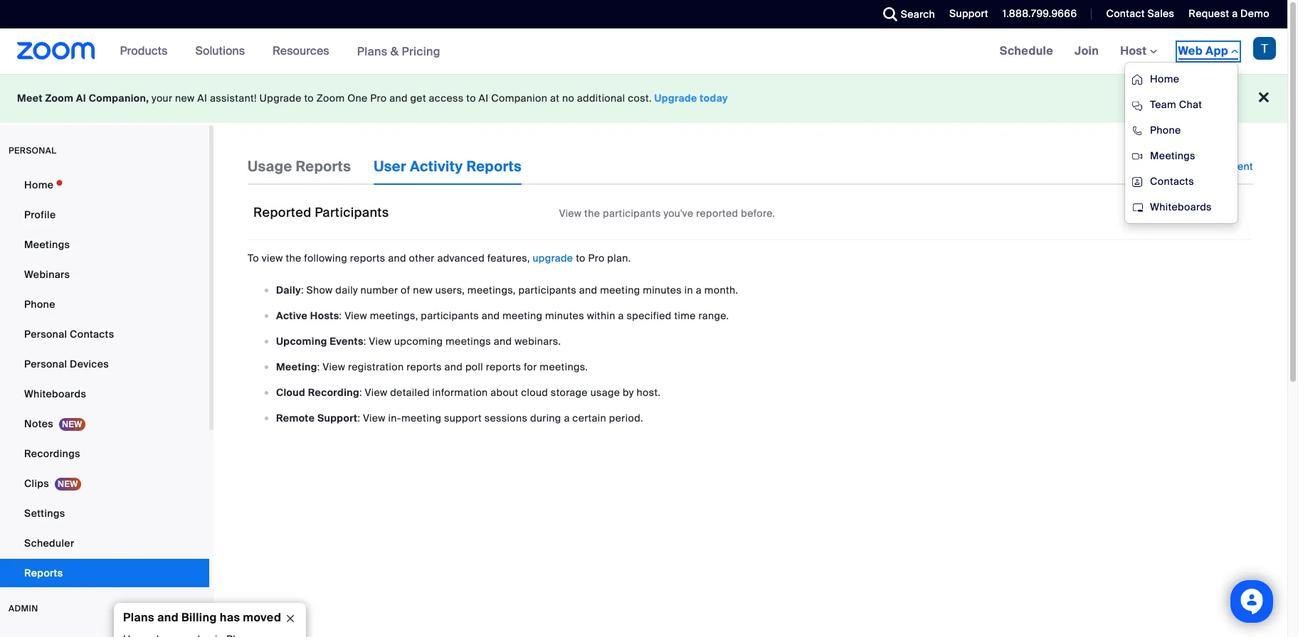 Task type: vqa. For each thing, say whether or not it's contained in the screenshot.


Task type: locate. For each thing, give the bounding box(es) containing it.
home link for profile link
[[0, 171, 209, 199]]

1 vertical spatial minutes
[[545, 310, 584, 322]]

a left demo
[[1232, 7, 1238, 20]]

remote
[[276, 412, 315, 425]]

personal inside personal contacts "link"
[[24, 328, 67, 341]]

view for meeting
[[363, 412, 386, 425]]

to down resources dropdown button
[[304, 92, 314, 105]]

0 horizontal spatial reports
[[350, 252, 385, 265]]

view down daily
[[345, 310, 367, 322]]

phone down webinars
[[24, 298, 55, 311]]

banner containing products
[[0, 28, 1288, 224]]

1 vertical spatial personal
[[24, 358, 67, 371]]

0 vertical spatial home link
[[1126, 66, 1238, 92]]

2 personal from the top
[[24, 358, 67, 371]]

assistant!
[[210, 92, 257, 105]]

1 vertical spatial pro
[[588, 252, 605, 265]]

meetings link down profile link
[[0, 231, 209, 259]]

team chat
[[1151, 98, 1203, 111]]

request
[[1189, 7, 1230, 20]]

pricing
[[402, 44, 441, 59]]

1 vertical spatial phone
[[24, 298, 55, 311]]

0 horizontal spatial phone
[[24, 298, 55, 311]]

home up team at the top
[[1151, 73, 1180, 85]]

pro inside meet zoom ai companion, footer
[[370, 92, 387, 105]]

phone inside personal menu menu
[[24, 298, 55, 311]]

2 horizontal spatial ai
[[479, 92, 489, 105]]

host.
[[637, 386, 661, 399]]

minutes left in
[[643, 284, 682, 297]]

has
[[220, 611, 240, 626]]

upcoming
[[394, 335, 443, 348]]

before.
[[741, 207, 776, 220]]

1 vertical spatial home link
[[0, 171, 209, 199]]

0 horizontal spatial support
[[318, 412, 358, 425]]

pro right one
[[370, 92, 387, 105]]

pro
[[370, 92, 387, 105], [588, 252, 605, 265]]

home inside personal menu menu
[[24, 179, 54, 192]]

home link up team chat
[[1126, 66, 1238, 92]]

time
[[675, 310, 696, 322]]

0 horizontal spatial participants
[[421, 310, 479, 322]]

0 vertical spatial meeting
[[600, 284, 640, 297]]

plans & pricing link
[[357, 44, 441, 59], [357, 44, 441, 59]]

participants
[[315, 204, 389, 221]]

1 horizontal spatial meetings
[[1151, 150, 1196, 162]]

1 vertical spatial meetings link
[[0, 231, 209, 259]]

0 vertical spatial minutes
[[643, 284, 682, 297]]

whiteboards link down personal devices link
[[0, 380, 209, 409]]

1 horizontal spatial phone link
[[1126, 117, 1238, 143]]

1 vertical spatial meetings
[[24, 239, 70, 251]]

reports down upcoming events : view upcoming meetings and webinars.
[[407, 361, 442, 374]]

reports link
[[0, 560, 209, 588]]

0 horizontal spatial meetings,
[[370, 310, 418, 322]]

reports down the "scheduler"
[[24, 567, 63, 580]]

home up profile
[[24, 179, 54, 192]]

meetings link
[[1126, 143, 1238, 169], [0, 231, 209, 259]]

0 vertical spatial meetings
[[1151, 150, 1196, 162]]

0 horizontal spatial upgrade
[[260, 92, 302, 105]]

1 vertical spatial contacts
[[70, 328, 114, 341]]

registration
[[348, 361, 404, 374]]

support right search
[[950, 7, 989, 20]]

participants down "users,"
[[421, 310, 479, 322]]

new right the your
[[175, 92, 195, 105]]

: up events
[[339, 310, 342, 322]]

0 vertical spatial plans
[[357, 44, 388, 59]]

1 horizontal spatial pro
[[588, 252, 605, 265]]

view up registration
[[369, 335, 392, 348]]

plans & pricing
[[357, 44, 441, 59]]

ai left assistant!
[[197, 92, 207, 105]]

1 vertical spatial whiteboards link
[[0, 380, 209, 409]]

0 vertical spatial support
[[950, 7, 989, 20]]

1 horizontal spatial home
[[1151, 73, 1180, 85]]

0 horizontal spatial the
[[286, 252, 302, 265]]

at
[[550, 92, 560, 105]]

1 vertical spatial participants
[[519, 284, 577, 297]]

1 horizontal spatial ai
[[197, 92, 207, 105]]

1 zoom from the left
[[45, 92, 73, 105]]

new inside meet zoom ai companion, footer
[[175, 92, 195, 105]]

usage
[[591, 386, 620, 399]]

participants up plan.
[[603, 207, 661, 220]]

ai
[[76, 92, 86, 105], [197, 92, 207, 105], [479, 92, 489, 105]]

meetings.
[[540, 361, 588, 374]]

0 vertical spatial new
[[175, 92, 195, 105]]

storage
[[551, 386, 588, 399]]

1 horizontal spatial phone
[[1151, 124, 1182, 137]]

personal menu menu
[[0, 171, 209, 589]]

reports right activity
[[467, 157, 522, 176]]

0 horizontal spatial new
[[175, 92, 195, 105]]

whiteboards down personal devices
[[24, 388, 86, 401]]

meetings
[[1151, 150, 1196, 162], [24, 239, 70, 251]]

plans for plans & pricing
[[357, 44, 388, 59]]

zoom right meet
[[45, 92, 73, 105]]

schedule
[[1000, 43, 1054, 58]]

personal inside personal devices link
[[24, 358, 67, 371]]

products
[[120, 43, 168, 58]]

: left in-
[[358, 412, 360, 425]]

0 vertical spatial phone
[[1151, 124, 1182, 137]]

home link for team chat link in the right top of the page
[[1126, 66, 1238, 92]]

to right upgrade
[[576, 252, 586, 265]]

home link
[[1126, 66, 1238, 92], [0, 171, 209, 199]]

1 horizontal spatial plans
[[357, 44, 388, 59]]

webinars.
[[515, 335, 561, 348]]

2 upgrade from the left
[[655, 92, 698, 105]]

meet zoom ai companion, footer
[[0, 74, 1288, 123]]

0 horizontal spatial phone link
[[0, 290, 209, 319]]

app
[[1206, 43, 1229, 58]]

0 horizontal spatial plans
[[123, 611, 154, 626]]

meeting : view registration reports and poll reports for meetings.
[[276, 361, 588, 374]]

plans inside product information navigation
[[357, 44, 388, 59]]

view down registration
[[365, 386, 388, 399]]

support down 'recording'
[[318, 412, 358, 425]]

a right during
[[564, 412, 570, 425]]

close image
[[279, 612, 302, 627]]

zoom left one
[[317, 92, 345, 105]]

1 vertical spatial plans
[[123, 611, 154, 626]]

whiteboards inside personal menu menu
[[24, 388, 86, 401]]

settings
[[24, 508, 65, 520]]

contacts up devices
[[70, 328, 114, 341]]

information
[[433, 386, 488, 399]]

webinars link
[[0, 261, 209, 289]]

cloud
[[276, 386, 305, 399]]

plans
[[357, 44, 388, 59], [123, 611, 154, 626]]

1 horizontal spatial upgrade
[[655, 92, 698, 105]]

no
[[562, 92, 575, 105]]

user activity reports
[[374, 157, 522, 176]]

1 horizontal spatial participants
[[519, 284, 577, 297]]

reports up the about
[[486, 361, 521, 374]]

2 vertical spatial meeting
[[401, 412, 442, 425]]

meet
[[17, 92, 43, 105]]

participants down upgrade
[[519, 284, 577, 297]]

zoom
[[45, 92, 73, 105], [317, 92, 345, 105]]

following
[[304, 252, 348, 265]]

phone down team at the top
[[1151, 124, 1182, 137]]

0 vertical spatial home
[[1151, 73, 1180, 85]]

1 personal from the top
[[24, 328, 67, 341]]

0 vertical spatial contacts
[[1151, 175, 1195, 188]]

1 horizontal spatial home link
[[1126, 66, 1238, 92]]

plans for plans and billing has moved
[[123, 611, 154, 626]]

new right of in the top left of the page
[[413, 284, 433, 297]]

home link up profile link
[[0, 171, 209, 199]]

whiteboards down contacts link
[[1151, 201, 1212, 214]]

number
[[361, 284, 398, 297]]

: up 'recording'
[[317, 361, 320, 374]]

0 horizontal spatial zoom
[[45, 92, 73, 105]]

0 horizontal spatial home link
[[0, 171, 209, 199]]

get
[[410, 92, 426, 105]]

whiteboards link
[[1126, 194, 1238, 220], [0, 380, 209, 409]]

advanced
[[437, 252, 485, 265]]

contacts left document link
[[1151, 175, 1195, 188]]

tabs of report home tab list
[[248, 148, 545, 185]]

0 vertical spatial meetings link
[[1126, 143, 1238, 169]]

reports for registration
[[407, 361, 442, 374]]

cost.
[[628, 92, 652, 105]]

meetings up contacts link
[[1151, 150, 1196, 162]]

: for support
[[358, 412, 360, 425]]

sales
[[1148, 7, 1175, 20]]

reports up reported participants
[[296, 157, 351, 176]]

zoom logo image
[[17, 42, 95, 60]]

1 horizontal spatial meetings link
[[1126, 143, 1238, 169]]

2 zoom from the left
[[317, 92, 345, 105]]

support
[[950, 7, 989, 20], [318, 412, 358, 425]]

0 vertical spatial phone link
[[1126, 117, 1238, 143]]

0 horizontal spatial ai
[[76, 92, 86, 105]]

0 horizontal spatial home
[[24, 179, 54, 192]]

daily
[[276, 284, 301, 297]]

0 horizontal spatial meetings
[[24, 239, 70, 251]]

view
[[559, 207, 582, 220], [345, 310, 367, 322], [369, 335, 392, 348], [323, 361, 345, 374], [365, 386, 388, 399], [363, 412, 386, 425]]

daily
[[336, 284, 358, 297]]

meetings link down team chat link in the right top of the page
[[1126, 143, 1238, 169]]

meeting down daily : show daily number of new users, meetings, participants and meeting minutes in a month.
[[503, 310, 543, 322]]

phone inside meetings "navigation"
[[1151, 124, 1182, 137]]

0 horizontal spatial reports
[[24, 567, 63, 580]]

new
[[175, 92, 195, 105], [413, 284, 433, 297]]

the
[[585, 207, 600, 220], [286, 252, 302, 265]]

meeting up the within
[[600, 284, 640, 297]]

1 horizontal spatial meetings,
[[468, 284, 516, 297]]

plan.
[[608, 252, 631, 265]]

a right the within
[[618, 310, 624, 322]]

reported
[[253, 204, 311, 221]]

banner
[[0, 28, 1288, 224]]

and down daily : show daily number of new users, meetings, participants and meeting minutes in a month.
[[482, 310, 500, 322]]

: up registration
[[364, 335, 366, 348]]

web app
[[1179, 43, 1229, 58]]

2 horizontal spatial to
[[576, 252, 586, 265]]

to
[[304, 92, 314, 105], [467, 92, 476, 105], [576, 252, 586, 265]]

phone
[[1151, 124, 1182, 137], [24, 298, 55, 311]]

0 vertical spatial whiteboards
[[1151, 201, 1212, 214]]

1 vertical spatial meeting
[[503, 310, 543, 322]]

1 horizontal spatial whiteboards link
[[1126, 194, 1238, 220]]

0 horizontal spatial contacts
[[70, 328, 114, 341]]

view left in-
[[363, 412, 386, 425]]

ai left companion,
[[76, 92, 86, 105]]

0 vertical spatial pro
[[370, 92, 387, 105]]

notes
[[24, 418, 53, 431]]

upgrade down product information navigation
[[260, 92, 302, 105]]

1 horizontal spatial minutes
[[643, 284, 682, 297]]

meeting down the detailed
[[401, 412, 442, 425]]

1 horizontal spatial zoom
[[317, 92, 345, 105]]

admin
[[9, 604, 38, 615]]

1 vertical spatial the
[[286, 252, 302, 265]]

1 horizontal spatial new
[[413, 284, 433, 297]]

0 horizontal spatial whiteboards link
[[0, 380, 209, 409]]

pro left plan.
[[588, 252, 605, 265]]

menu item
[[0, 629, 209, 638]]

contacts
[[1151, 175, 1195, 188], [70, 328, 114, 341]]

and
[[390, 92, 408, 105], [388, 252, 406, 265], [579, 284, 598, 297], [482, 310, 500, 322], [494, 335, 512, 348], [445, 361, 463, 374], [157, 611, 179, 626]]

1 vertical spatial new
[[413, 284, 433, 297]]

contacts link
[[1126, 169, 1238, 194]]

1 vertical spatial support
[[318, 412, 358, 425]]

profile link
[[0, 201, 209, 229]]

1 vertical spatial whiteboards
[[24, 388, 86, 401]]

and left "billing"
[[157, 611, 179, 626]]

minutes
[[643, 284, 682, 297], [545, 310, 584, 322]]

0 horizontal spatial pro
[[370, 92, 387, 105]]

web
[[1179, 43, 1203, 58]]

view for meetings
[[369, 335, 392, 348]]

poll
[[466, 361, 483, 374]]

minutes left the within
[[545, 310, 584, 322]]

1 vertical spatial home
[[24, 179, 54, 192]]

meetings, up active hosts : view meetings, participants and meeting minutes within a specified time range.
[[468, 284, 516, 297]]

2 horizontal spatial meeting
[[600, 284, 640, 297]]

1 horizontal spatial whiteboards
[[1151, 201, 1212, 214]]

to right 'access'
[[467, 92, 476, 105]]

0 horizontal spatial whiteboards
[[24, 388, 86, 401]]

upgrade right cost.
[[655, 92, 698, 105]]

in-
[[388, 412, 401, 425]]

personal down 'personal contacts'
[[24, 358, 67, 371]]

meetings up webinars
[[24, 239, 70, 251]]

support
[[444, 412, 482, 425]]

usage reports
[[248, 157, 351, 176]]

and left get
[[390, 92, 408, 105]]

1 upgrade from the left
[[260, 92, 302, 105]]

plans left the &
[[357, 44, 388, 59]]

usage
[[248, 157, 292, 176]]

plans down reports 'link'
[[123, 611, 154, 626]]

reports up number
[[350, 252, 385, 265]]

1 horizontal spatial contacts
[[1151, 175, 1195, 188]]

0 vertical spatial personal
[[24, 328, 67, 341]]

0 vertical spatial participants
[[603, 207, 661, 220]]

: down registration
[[360, 386, 362, 399]]

1 horizontal spatial reports
[[407, 361, 442, 374]]

resources
[[273, 43, 329, 58]]

features,
[[488, 252, 530, 265]]

0 horizontal spatial meetings link
[[0, 231, 209, 259]]

a
[[1232, 7, 1238, 20], [696, 284, 702, 297], [618, 310, 624, 322], [564, 412, 570, 425]]

whiteboards link down document
[[1126, 194, 1238, 220]]

billing
[[182, 611, 217, 626]]

participants
[[603, 207, 661, 220], [519, 284, 577, 297], [421, 310, 479, 322]]

ai left the companion
[[479, 92, 489, 105]]

personal up personal devices
[[24, 328, 67, 341]]

phone link up personal contacts "link"
[[0, 290, 209, 319]]

1 horizontal spatial meeting
[[503, 310, 543, 322]]

0 vertical spatial whiteboards link
[[1126, 194, 1238, 220]]

to view the following reports and other advanced features, upgrade to pro plan.
[[248, 252, 631, 265]]

meetings, down of in the top left of the page
[[370, 310, 418, 322]]

and up the within
[[579, 284, 598, 297]]

phone link down team chat
[[1126, 117, 1238, 143]]

1 horizontal spatial the
[[585, 207, 600, 220]]

clips
[[24, 478, 49, 491]]

0 vertical spatial the
[[585, 207, 600, 220]]



Task type: describe. For each thing, give the bounding box(es) containing it.
daily : show daily number of new users, meetings, participants and meeting minutes in a month.
[[276, 284, 739, 297]]

2 vertical spatial participants
[[421, 310, 479, 322]]

host
[[1121, 43, 1150, 58]]

0 vertical spatial meetings,
[[468, 284, 516, 297]]

&
[[391, 44, 399, 59]]

chat
[[1180, 98, 1203, 111]]

1.888.799.9666
[[1003, 7, 1077, 20]]

a right in
[[696, 284, 702, 297]]

specified
[[627, 310, 672, 322]]

additional
[[577, 92, 625, 105]]

profile
[[24, 209, 56, 221]]

by
[[623, 386, 634, 399]]

2 horizontal spatial participants
[[603, 207, 661, 220]]

webinars
[[24, 268, 70, 281]]

settings link
[[0, 500, 209, 528]]

active hosts : view meetings, participants and meeting minutes within a specified time range.
[[276, 310, 729, 322]]

other
[[409, 252, 435, 265]]

: for recording
[[360, 386, 362, 399]]

: left show
[[301, 284, 304, 297]]

contact
[[1107, 7, 1145, 20]]

0 horizontal spatial to
[[304, 92, 314, 105]]

upcoming
[[276, 335, 327, 348]]

view
[[262, 252, 283, 265]]

2 ai from the left
[[197, 92, 207, 105]]

personal devices
[[24, 358, 109, 371]]

about
[[491, 386, 519, 399]]

you've
[[664, 207, 694, 220]]

solutions button
[[195, 28, 251, 74]]

view for participants
[[345, 310, 367, 322]]

meetings inside personal menu menu
[[24, 239, 70, 251]]

1 vertical spatial phone link
[[0, 290, 209, 319]]

1 horizontal spatial support
[[950, 7, 989, 20]]

recordings
[[24, 448, 80, 461]]

of
[[401, 284, 411, 297]]

one
[[348, 92, 368, 105]]

view up 'recording'
[[323, 361, 345, 374]]

0 horizontal spatial minutes
[[545, 310, 584, 322]]

1 ai from the left
[[76, 92, 86, 105]]

devices
[[70, 358, 109, 371]]

document link
[[1203, 148, 1254, 185]]

view for information
[[365, 386, 388, 399]]

within
[[587, 310, 616, 322]]

notes link
[[0, 410, 209, 439]]

0 horizontal spatial meeting
[[401, 412, 442, 425]]

upgrade
[[533, 252, 573, 265]]

team
[[1151, 98, 1177, 111]]

solutions
[[195, 43, 245, 58]]

and left poll
[[445, 361, 463, 374]]

range.
[[699, 310, 729, 322]]

: for hosts
[[339, 310, 342, 322]]

1 vertical spatial meetings,
[[370, 310, 418, 322]]

remote support : view in-meeting support sessions during a certain period.
[[276, 412, 644, 425]]

scheduler
[[24, 538, 74, 550]]

meetings
[[446, 335, 491, 348]]

users,
[[435, 284, 465, 297]]

1 horizontal spatial to
[[467, 92, 476, 105]]

and inside meet zoom ai companion, footer
[[390, 92, 408, 105]]

join link
[[1064, 28, 1110, 74]]

meetings navigation
[[989, 28, 1288, 224]]

personal for personal devices
[[24, 358, 67, 371]]

sessions
[[485, 412, 528, 425]]

demo
[[1241, 7, 1270, 20]]

moved
[[243, 611, 281, 626]]

contacts inside meetings "navigation"
[[1151, 175, 1195, 188]]

whiteboards inside meetings "navigation"
[[1151, 201, 1212, 214]]

reports for following
[[350, 252, 385, 265]]

personal for personal contacts
[[24, 328, 67, 341]]

resources button
[[273, 28, 336, 74]]

plans and billing has moved
[[123, 611, 281, 626]]

and left other
[[388, 252, 406, 265]]

request a demo
[[1189, 7, 1270, 20]]

detailed
[[390, 386, 430, 399]]

personal contacts link
[[0, 320, 209, 349]]

cloud recording : view detailed information about cloud storage usage by host.
[[276, 386, 661, 399]]

to
[[248, 252, 259, 265]]

your
[[152, 92, 173, 105]]

personal
[[9, 145, 57, 157]]

and down active hosts : view meetings, participants and meeting minutes within a specified time range.
[[494, 335, 512, 348]]

home inside meetings "navigation"
[[1151, 73, 1180, 85]]

activity
[[410, 157, 463, 176]]

profile picture image
[[1254, 37, 1277, 60]]

contacts inside "link"
[[70, 328, 114, 341]]

reported
[[696, 207, 739, 220]]

view up upgrade link
[[559, 207, 582, 220]]

personal contacts
[[24, 328, 114, 341]]

schedule link
[[989, 28, 1064, 74]]

product information navigation
[[109, 28, 451, 75]]

personal devices link
[[0, 350, 209, 379]]

3 ai from the left
[[479, 92, 489, 105]]

meeting
[[276, 361, 317, 374]]

search button
[[873, 0, 939, 28]]

reports inside 'link'
[[24, 567, 63, 580]]

user
[[374, 157, 407, 176]]

products button
[[120, 28, 174, 74]]

cloud
[[521, 386, 548, 399]]

hosts
[[310, 310, 339, 322]]

period.
[[609, 412, 644, 425]]

meet zoom ai companion, your new ai assistant! upgrade to zoom one pro and get access to ai companion at no additional cost. upgrade today
[[17, 92, 728, 105]]

meetings inside "navigation"
[[1151, 150, 1196, 162]]

2 horizontal spatial reports
[[467, 157, 522, 176]]

view the participants you've reported before.
[[559, 207, 776, 220]]

user activity reports link
[[374, 148, 522, 185]]

contact sales
[[1107, 7, 1175, 20]]

: for events
[[364, 335, 366, 348]]

2 horizontal spatial reports
[[486, 361, 521, 374]]

during
[[530, 412, 561, 425]]

recording
[[308, 386, 360, 399]]

1 horizontal spatial reports
[[296, 157, 351, 176]]

upcoming events : view upcoming meetings and webinars.
[[276, 335, 561, 348]]

show
[[307, 284, 333, 297]]

active
[[276, 310, 308, 322]]



